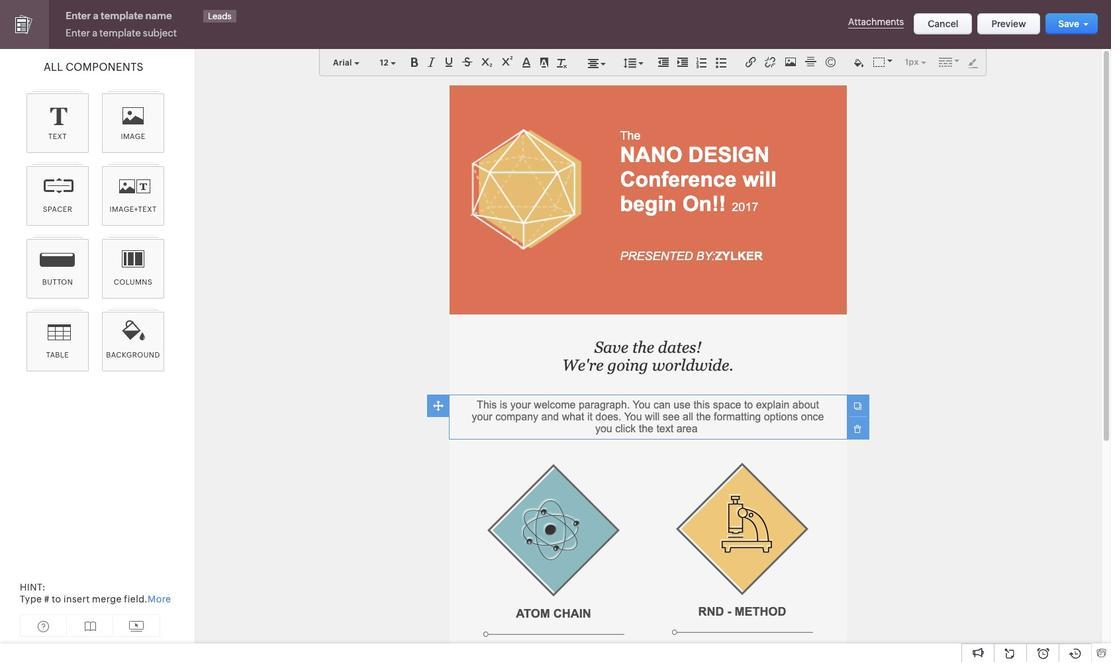 Task type: vqa. For each thing, say whether or not it's contained in the screenshot.
LEADS
yes



Task type: locate. For each thing, give the bounding box(es) containing it.
None button
[[914, 13, 972, 34], [978, 13, 1040, 34], [914, 13, 972, 34], [978, 13, 1040, 34]]

leads
[[208, 11, 232, 21]]

Enter a template name text field
[[62, 10, 205, 23]]



Task type: describe. For each thing, give the bounding box(es) containing it.
save
[[1059, 19, 1080, 29]]

attachments
[[848, 17, 904, 27]]



